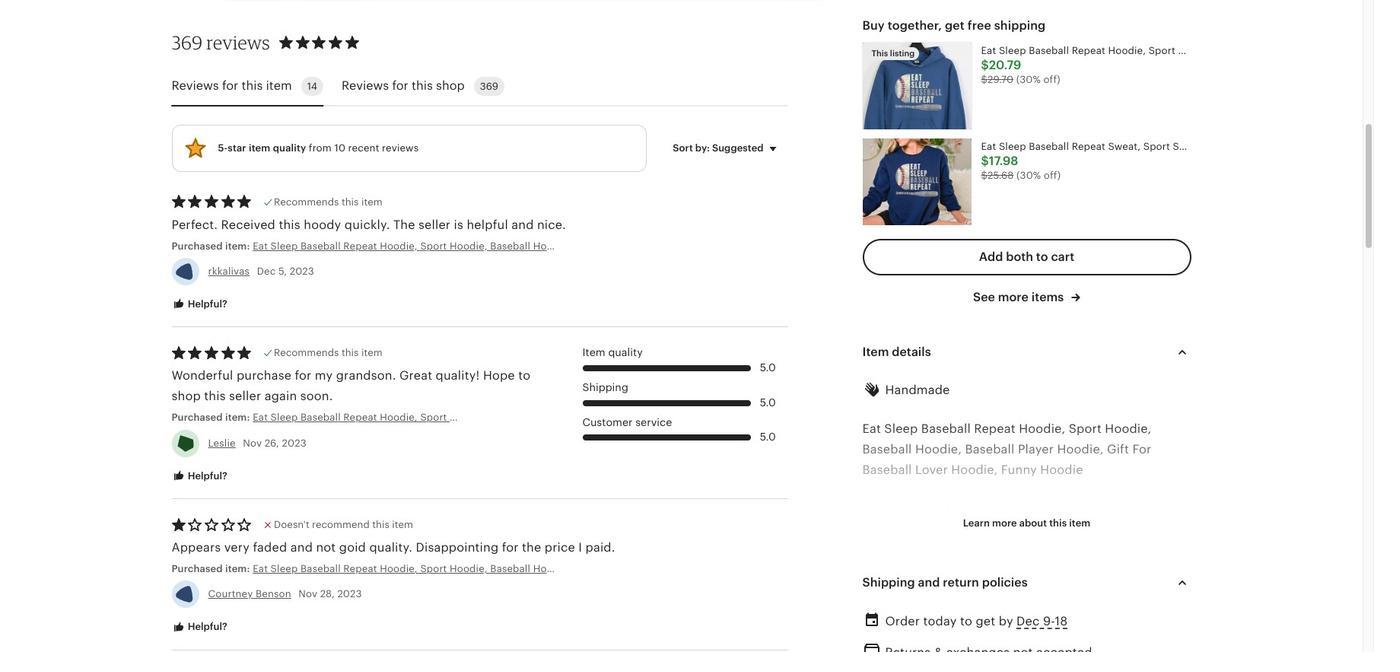 Task type: vqa. For each thing, say whether or not it's contained in the screenshot.
recommends this item to the top
yes



Task type: describe. For each thing, give the bounding box(es) containing it.
369 for 369
[[480, 81, 499, 92]]

off) for 17.98
[[1044, 170, 1061, 181]]

baseball up very
[[863, 463, 912, 478]]

details
[[892, 345, 932, 359]]

this inside learn more about this item dropdown button
[[1050, 518, 1067, 529]]

player
[[1019, 442, 1054, 457]]

seller inside wonderful purchase for my grandson.  great quality!  hope to shop this seller again soon.
[[229, 389, 261, 404]]

add both to cart button
[[863, 239, 1192, 276]]

purchased for perfect. received this hoody quickly. the seller is helpful and nice.
[[172, 240, 223, 252]]

rkkalivas dec 5, 2023
[[208, 266, 314, 277]]

by:
[[696, 142, 710, 153]]

buy
[[863, 18, 885, 32]]

item for item details
[[863, 345, 890, 359]]

quality.
[[370, 540, 413, 555]]

item for item quality
[[583, 347, 606, 359]]

5-star item quality from 10 recent reviews
[[218, 142, 419, 154]]

sort by: suggested
[[673, 142, 764, 153]]

1 vertical spatial very
[[224, 540, 250, 555]]

together,
[[888, 18, 943, 32]]

there!
[[897, 587, 932, 602]]

for
[[1133, 442, 1152, 457]]

0 vertical spatial quality
[[273, 142, 306, 154]]

will
[[888, 525, 908, 540]]

hoodie, up lover
[[916, 442, 962, 457]]

paid.
[[586, 540, 616, 555]]

handmade
[[886, 383, 951, 397]]

18
[[1056, 614, 1068, 629]]

received
[[221, 217, 276, 232]]

helpful? button for appears very faded and not goid quality.  disappointing for the price i paid.
[[160, 614, 239, 642]]

eat sleep baseball repeat hoodie, sport hoodie, baseball hoodie, baseball player hoodie, gift for baseball lover hoodie, funny hoodie
[[863, 422, 1152, 478]]

the
[[394, 217, 415, 232]]

1 $ from the top
[[982, 58, 990, 72]]

very comfortable hoodie you will feel very special be kind hooded
[[863, 504, 1104, 540]]

2 $ from the top
[[982, 74, 988, 85]]

rkkalivas
[[208, 266, 250, 277]]

recommends this item for hoody
[[274, 196, 383, 208]]

learn more about this item
[[964, 518, 1091, 529]]

0 vertical spatial seller
[[419, 217, 451, 232]]

helpful
[[467, 217, 508, 232]]

this
[[872, 48, 889, 58]]

hoodie, up player
[[1020, 422, 1066, 436]]

today
[[924, 614, 957, 629]]

reviews for this shop
[[342, 79, 465, 93]]

2 5.0 from the top
[[760, 397, 776, 409]]

appears very faded and not goid quality.  disappointing for the price i paid.
[[172, 540, 616, 555]]

0 vertical spatial nov
[[243, 437, 262, 449]]

sort by: suggested button
[[662, 132, 794, 164]]

you
[[863, 525, 885, 540]]

again
[[265, 389, 297, 404]]

recommends this item for my
[[274, 348, 383, 359]]

courtney benson link
[[208, 589, 291, 600]]

doesn't recommend this item
[[274, 519, 413, 531]]

hoodie, down the sport
[[1058, 442, 1104, 457]]

item: for received
[[225, 240, 250, 252]]

1 horizontal spatial nov
[[299, 589, 318, 600]]

shipping
[[995, 18, 1046, 32]]

to inside "hello there!   welcome to whitebeachsweatshirt&hoodies store!"
[[994, 587, 1006, 602]]

add both to cart
[[980, 250, 1075, 264]]

leslie nov 26, 2023
[[208, 437, 307, 449]]

see more items link
[[974, 290, 1081, 307]]

purchased item: for appears
[[172, 563, 253, 575]]

recommends for for
[[274, 348, 339, 359]]

hello
[[863, 587, 894, 602]]

and inside dropdown button
[[919, 576, 941, 590]]

369 reviews
[[172, 31, 270, 54]]

hoodie
[[1041, 463, 1084, 478]]

5,
[[279, 266, 287, 277]]

14
[[307, 81, 317, 92]]

helpful? button for wonderful purchase for my grandson.  great quality!  hope to shop this seller again soon.
[[160, 463, 239, 490]]

the
[[522, 540, 542, 555]]

soon.
[[301, 389, 333, 404]]

helpful? for perfect. received this hoody quickly. the seller is helpful and nice.
[[185, 298, 227, 310]]

$ 20.79 $ 29.70 (30% off)
[[982, 58, 1061, 85]]

to inside wonderful purchase for my grandson.  great quality!  hope to shop this seller again soon.
[[519, 369, 531, 383]]

purchased item: for wonderful
[[172, 412, 253, 424]]

item quality
[[583, 347, 643, 359]]

369 for 369 reviews
[[172, 31, 203, 54]]

special
[[966, 525, 1008, 540]]

5.0 for quality
[[760, 362, 776, 374]]

1 horizontal spatial quality
[[609, 347, 643, 359]]

my
[[315, 369, 333, 383]]

faded
[[253, 540, 287, 555]]

this listing
[[872, 48, 915, 58]]

item inside dropdown button
[[1070, 518, 1091, 529]]

1 vertical spatial get
[[976, 614, 996, 629]]

eat sleep baseball repeat hoodie, sport hoodie, baseball hoodie, baseball player hoodie, gift for baseball lover hoodie, funny hoodie image
[[863, 42, 973, 129]]

26,
[[265, 437, 279, 449]]

funny
[[1002, 463, 1038, 478]]

cart
[[1052, 250, 1075, 264]]

to inside 'button'
[[1037, 250, 1049, 264]]

service
[[636, 416, 673, 428]]

item: for purchase
[[225, 412, 250, 424]]

item up grandson.
[[362, 348, 383, 359]]

see more items
[[974, 290, 1067, 305]]

policies
[[983, 576, 1028, 590]]

sort
[[673, 142, 693, 153]]

very inside very comfortable hoodie you will feel very special be kind hooded
[[937, 525, 962, 540]]

return
[[944, 576, 980, 590]]

leslie
[[208, 437, 236, 449]]

20.79
[[990, 58, 1022, 72]]

wonderful purchase for my grandson.  great quality!  hope to shop this seller again soon.
[[172, 369, 531, 404]]

hoodie
[[969, 504, 1010, 519]]

perfect.
[[172, 217, 218, 232]]

rkkalivas link
[[208, 266, 250, 277]]



Task type: locate. For each thing, give the bounding box(es) containing it.
2023 right 26,
[[282, 437, 307, 449]]

to right today
[[961, 614, 973, 629]]

0 vertical spatial recommends
[[274, 196, 339, 208]]

2 vertical spatial item:
[[225, 563, 250, 575]]

0 horizontal spatial quality
[[273, 142, 306, 154]]

1 off) from the top
[[1044, 74, 1061, 85]]

free
[[968, 18, 992, 32]]

hoodie, up the gift
[[1106, 422, 1152, 436]]

9-
[[1044, 614, 1056, 629]]

1 horizontal spatial dec
[[1017, 614, 1040, 629]]

item details
[[863, 345, 932, 359]]

reviews for reviews for this item
[[172, 79, 219, 93]]

369 inside tab list
[[480, 81, 499, 92]]

0 vertical spatial 2023
[[290, 266, 314, 277]]

very left faded
[[224, 540, 250, 555]]

reviews for this item
[[172, 79, 292, 93]]

1 recommends from the top
[[274, 196, 339, 208]]

recommends
[[274, 196, 339, 208], [274, 348, 339, 359]]

1 recommends this item from the top
[[274, 196, 383, 208]]

item up "appears very faded and not goid quality.  disappointing for the price i paid."
[[392, 519, 413, 531]]

0 vertical spatial 5.0
[[760, 362, 776, 374]]

item left details
[[863, 345, 890, 359]]

(30% down 20.79
[[1017, 74, 1041, 85]]

0 vertical spatial off)
[[1044, 74, 1061, 85]]

(30% for 17.98
[[1017, 170, 1042, 181]]

2 vertical spatial 2023
[[338, 589, 362, 600]]

0 horizontal spatial get
[[946, 18, 965, 32]]

recommends this item up the hoody
[[274, 196, 383, 208]]

recommends up my at the left bottom of page
[[274, 348, 339, 359]]

1 horizontal spatial item
[[863, 345, 890, 359]]

shipping inside dropdown button
[[863, 576, 916, 590]]

off) right 25.68
[[1044, 170, 1061, 181]]

item inside tab list
[[266, 79, 292, 93]]

reviews for reviews for this shop
[[342, 79, 389, 93]]

1 vertical spatial shop
[[172, 389, 201, 404]]

courtney
[[208, 589, 253, 600]]

item: up courtney
[[225, 563, 250, 575]]

purchased item: for perfect.
[[172, 240, 253, 252]]

see
[[974, 290, 996, 305]]

0 horizontal spatial 369
[[172, 31, 203, 54]]

for
[[222, 79, 239, 93], [392, 79, 409, 93], [295, 369, 312, 383], [502, 540, 519, 555]]

purchased item: down appears
[[172, 563, 253, 575]]

1 vertical spatial helpful?
[[185, 470, 227, 482]]

purchased item: up the 'leslie' link
[[172, 412, 253, 424]]

shipping for shipping
[[583, 381, 629, 394]]

to up the by
[[994, 587, 1006, 602]]

1 vertical spatial dec
[[1017, 614, 1040, 629]]

item right 'kind'
[[1070, 518, 1091, 529]]

recent
[[348, 142, 380, 154]]

0 vertical spatial helpful? button
[[160, 291, 239, 319]]

baseball
[[922, 422, 971, 436], [863, 442, 912, 457], [966, 442, 1015, 457], [863, 463, 912, 478]]

price
[[545, 540, 575, 555]]

1 reviews from the left
[[172, 79, 219, 93]]

tab list containing reviews for this item
[[172, 68, 788, 107]]

1 vertical spatial recommends this item
[[274, 348, 383, 359]]

off)
[[1044, 74, 1061, 85], [1044, 170, 1061, 181]]

(30% for 20.79
[[1017, 74, 1041, 85]]

1 vertical spatial reviews
[[382, 142, 419, 154]]

(30% right 25.68
[[1017, 170, 1042, 181]]

2023 right 5,
[[290, 266, 314, 277]]

17.98
[[990, 154, 1019, 168]]

1 vertical spatial shipping
[[863, 576, 916, 590]]

be
[[1011, 525, 1026, 540]]

0 horizontal spatial very
[[224, 540, 250, 555]]

welcome
[[935, 587, 990, 602]]

purchased item: down perfect.
[[172, 240, 253, 252]]

item: down received
[[225, 240, 250, 252]]

0 horizontal spatial nov
[[243, 437, 262, 449]]

$ right eat sleep baseball repeat sweat, sport sweat, baseball sweat, baseball player sweat, gift for baseball lover sweat, funny hoodie sweat 'image'
[[982, 170, 988, 181]]

10
[[335, 142, 346, 154]]

2023
[[290, 266, 314, 277], [282, 437, 307, 449], [338, 589, 362, 600]]

sport
[[1069, 422, 1102, 436]]

for inside wonderful purchase for my grandson.  great quality!  hope to shop this seller again soon.
[[295, 369, 312, 383]]

5.0 for service
[[760, 431, 776, 443]]

0 horizontal spatial reviews
[[172, 79, 219, 93]]

2023 for for
[[282, 437, 307, 449]]

1 vertical spatial item:
[[225, 412, 250, 424]]

3 purchased from the top
[[172, 563, 223, 575]]

purchased for wonderful purchase for my grandson.  great quality!  hope to shop this seller again soon.
[[172, 412, 223, 424]]

2023 for this
[[290, 266, 314, 277]]

0 vertical spatial very
[[937, 525, 962, 540]]

shipping
[[583, 381, 629, 394], [863, 576, 916, 590]]

appears
[[172, 540, 221, 555]]

helpful? button down courtney
[[160, 614, 239, 642]]

2 reviews from the left
[[342, 79, 389, 93]]

1 vertical spatial nov
[[299, 589, 318, 600]]

purchased down appears
[[172, 563, 223, 575]]

1 horizontal spatial reviews
[[342, 79, 389, 93]]

nice.
[[537, 217, 566, 232]]

gift
[[1108, 442, 1130, 457]]

seller down the "purchase"
[[229, 389, 261, 404]]

3 helpful? button from the top
[[160, 614, 239, 642]]

3 item: from the top
[[225, 563, 250, 575]]

purchase
[[237, 369, 292, 383]]

helpful? for wonderful purchase for my grandson.  great quality!  hope to shop this seller again soon.
[[185, 470, 227, 482]]

item left 14
[[266, 79, 292, 93]]

hooded
[[1058, 525, 1104, 540]]

purchased for appears very faded and not goid quality.  disappointing for the price i paid.
[[172, 563, 223, 575]]

learn
[[964, 518, 990, 529]]

by
[[999, 614, 1014, 629]]

1 vertical spatial more
[[993, 518, 1018, 529]]

this inside wonderful purchase for my grandson.  great quality!  hope to shop this seller again soon.
[[204, 389, 226, 404]]

1 item: from the top
[[225, 240, 250, 252]]

star
[[228, 142, 246, 154]]

whitebeachsweatshirt&hoodies
[[863, 608, 1054, 622]]

and left nice.
[[512, 217, 534, 232]]

1 helpful? button from the top
[[160, 291, 239, 319]]

and left not
[[291, 540, 313, 555]]

reviews right recent at top left
[[382, 142, 419, 154]]

items
[[1032, 290, 1064, 305]]

quality left from
[[273, 142, 306, 154]]

(30% inside the $ 17.98 $ 25.68 (30% off)
[[1017, 170, 1042, 181]]

helpful? for appears very faded and not goid quality.  disappointing for the price i paid.
[[185, 621, 227, 633]]

2 horizontal spatial and
[[919, 576, 941, 590]]

29.70
[[988, 74, 1014, 85]]

grandson.
[[336, 369, 396, 383]]

1 vertical spatial 2023
[[282, 437, 307, 449]]

2 vertical spatial 5.0
[[760, 431, 776, 443]]

reviews up reviews for this item
[[207, 31, 270, 54]]

3 purchased item: from the top
[[172, 563, 253, 575]]

1 horizontal spatial and
[[512, 217, 534, 232]]

1 horizontal spatial seller
[[419, 217, 451, 232]]

2 helpful? button from the top
[[160, 463, 239, 490]]

hoodie,
[[1020, 422, 1066, 436], [1106, 422, 1152, 436], [916, 442, 962, 457], [1058, 442, 1104, 457], [952, 463, 998, 478]]

item: for very
[[225, 563, 250, 575]]

to left cart
[[1037, 250, 1049, 264]]

seller
[[419, 217, 451, 232], [229, 389, 261, 404]]

comfortable
[[893, 504, 965, 519]]

2 recommends this item from the top
[[274, 348, 383, 359]]

baseball up lover
[[922, 422, 971, 436]]

0 vertical spatial recommends this item
[[274, 196, 383, 208]]

2 recommends from the top
[[274, 348, 339, 359]]

item up customer
[[583, 347, 606, 359]]

to right hope
[[519, 369, 531, 383]]

2 off) from the top
[[1044, 170, 1061, 181]]

0 horizontal spatial and
[[291, 540, 313, 555]]

0 vertical spatial get
[[946, 18, 965, 32]]

0 vertical spatial dec
[[257, 266, 276, 277]]

1 vertical spatial quality
[[609, 347, 643, 359]]

tab list
[[172, 68, 788, 107]]

customer
[[583, 416, 633, 428]]

0 horizontal spatial dec
[[257, 266, 276, 277]]

shipping for shipping and return policies
[[863, 576, 916, 590]]

item: up leslie
[[225, 412, 250, 424]]

2 vertical spatial purchased
[[172, 563, 223, 575]]

$ down the "free"
[[982, 74, 988, 85]]

2 item: from the top
[[225, 412, 250, 424]]

2 vertical spatial purchased item:
[[172, 563, 253, 575]]

2 vertical spatial and
[[919, 576, 941, 590]]

recommends for this
[[274, 196, 339, 208]]

helpful? button down rkkalivas link
[[160, 291, 239, 319]]

very right feel
[[937, 525, 962, 540]]

purchased down perfect.
[[172, 240, 223, 252]]

0 horizontal spatial reviews
[[207, 31, 270, 54]]

helpful? button down leslie
[[160, 463, 239, 490]]

3 $ from the top
[[982, 154, 990, 168]]

0 vertical spatial helpful?
[[185, 298, 227, 310]]

very
[[937, 525, 962, 540], [224, 540, 250, 555]]

$ up 25.68
[[982, 154, 990, 168]]

1 helpful? from the top
[[185, 298, 227, 310]]

1 vertical spatial and
[[291, 540, 313, 555]]

item up 'perfect. received this hoody quickly. the seller is helpful and nice.' in the left of the page
[[362, 196, 383, 208]]

1 horizontal spatial shop
[[436, 79, 465, 93]]

1 vertical spatial recommends
[[274, 348, 339, 359]]

0 vertical spatial purchased item:
[[172, 240, 253, 252]]

reviews
[[172, 79, 219, 93], [342, 79, 389, 93]]

5.0
[[760, 362, 776, 374], [760, 397, 776, 409], [760, 431, 776, 443]]

$ up 29.70 in the right top of the page
[[982, 58, 990, 72]]

quality up customer service
[[609, 347, 643, 359]]

lover
[[916, 463, 949, 478]]

4 $ from the top
[[982, 170, 988, 181]]

0 vertical spatial and
[[512, 217, 534, 232]]

store!
[[1058, 608, 1093, 622]]

baseball down "sleep" at the right bottom of page
[[863, 442, 912, 457]]

0 vertical spatial shop
[[436, 79, 465, 93]]

recommend
[[312, 519, 370, 531]]

recommends up the hoody
[[274, 196, 339, 208]]

1 vertical spatial off)
[[1044, 170, 1061, 181]]

nov
[[243, 437, 262, 449], [299, 589, 318, 600]]

listing
[[891, 48, 915, 58]]

0 vertical spatial purchased
[[172, 240, 223, 252]]

off) inside the $ 17.98 $ 25.68 (30% off)
[[1044, 170, 1061, 181]]

buy together, get free shipping
[[863, 18, 1046, 32]]

more for learn
[[993, 518, 1018, 529]]

quality!
[[436, 369, 480, 383]]

hello there!   welcome to whitebeachsweatshirt&hoodies store!
[[863, 587, 1093, 622]]

baseball down repeat
[[966, 442, 1015, 457]]

shop inside tab list
[[436, 79, 465, 93]]

3 helpful? from the top
[[185, 621, 227, 633]]

1 vertical spatial (30%
[[1017, 170, 1042, 181]]

1 purchased item: from the top
[[172, 240, 253, 252]]

25.68
[[988, 170, 1014, 181]]

0 horizontal spatial item
[[583, 347, 606, 359]]

quality
[[273, 142, 306, 154], [609, 347, 643, 359]]

recommends this item up my at the left bottom of page
[[274, 348, 383, 359]]

doesn't
[[274, 519, 310, 531]]

1 5.0 from the top
[[760, 362, 776, 374]]

0 vertical spatial shipping
[[583, 381, 629, 394]]

order
[[886, 614, 921, 629]]

hoody
[[304, 217, 341, 232]]

perfect. received this hoody quickly. the seller is helpful and nice.
[[172, 217, 566, 232]]

helpful? down rkkalivas link
[[185, 298, 227, 310]]

369
[[172, 31, 203, 54], [480, 81, 499, 92]]

learn more about this item button
[[952, 510, 1103, 538]]

shipping up "order"
[[863, 576, 916, 590]]

1 vertical spatial helpful? button
[[160, 463, 239, 490]]

5-
[[218, 142, 228, 154]]

nov left 26,
[[243, 437, 262, 449]]

0 vertical spatial 369
[[172, 31, 203, 54]]

1 vertical spatial purchased item:
[[172, 412, 253, 424]]

0 horizontal spatial shop
[[172, 389, 201, 404]]

0 horizontal spatial shipping
[[583, 381, 629, 394]]

get left the "free"
[[946, 18, 965, 32]]

dec left 5,
[[257, 266, 276, 277]]

seller left is
[[419, 217, 451, 232]]

3 5.0 from the top
[[760, 431, 776, 443]]

shipping up customer
[[583, 381, 629, 394]]

1 vertical spatial 5.0
[[760, 397, 776, 409]]

1 horizontal spatial 369
[[480, 81, 499, 92]]

1 horizontal spatial very
[[937, 525, 962, 540]]

0 vertical spatial reviews
[[207, 31, 270, 54]]

0 vertical spatial item:
[[225, 240, 250, 252]]

disappointing
[[416, 540, 499, 555]]

off) right 29.70 in the right top of the page
[[1044, 74, 1061, 85]]

about
[[1020, 518, 1048, 529]]

hope
[[483, 369, 515, 383]]

courtney benson nov 28, 2023
[[208, 589, 362, 600]]

helpful? button for perfect. received this hoody quickly. the seller is helpful and nice.
[[160, 291, 239, 319]]

eat sleep baseball repeat sweat, sport sweat, baseball sweat, baseball player sweat, gift for baseball lover sweat, funny hoodie sweat image
[[863, 139, 973, 226]]

nov left 28,
[[299, 589, 318, 600]]

off) for 20.79
[[1044, 74, 1061, 85]]

2 purchased from the top
[[172, 412, 223, 424]]

helpful? down the 'leslie' link
[[185, 470, 227, 482]]

this
[[242, 79, 263, 93], [412, 79, 433, 93], [342, 196, 359, 208], [279, 217, 301, 232], [342, 348, 359, 359], [204, 389, 226, 404], [1050, 518, 1067, 529], [372, 519, 390, 531]]

i
[[579, 540, 582, 555]]

1 vertical spatial purchased
[[172, 412, 223, 424]]

0 vertical spatial more
[[999, 290, 1029, 305]]

and left return
[[919, 576, 941, 590]]

1 horizontal spatial reviews
[[382, 142, 419, 154]]

item inside dropdown button
[[863, 345, 890, 359]]

2 vertical spatial helpful?
[[185, 621, 227, 633]]

to
[[1037, 250, 1049, 264], [519, 369, 531, 383], [994, 587, 1006, 602], [961, 614, 973, 629]]

0 vertical spatial (30%
[[1017, 74, 1041, 85]]

get left the by
[[976, 614, 996, 629]]

dec
[[257, 266, 276, 277], [1017, 614, 1040, 629]]

shop inside wonderful purchase for my grandson.  great quality!  hope to shop this seller again soon.
[[172, 389, 201, 404]]

shop
[[436, 79, 465, 93], [172, 389, 201, 404]]

purchased up leslie
[[172, 412, 223, 424]]

helpful? down courtney
[[185, 621, 227, 633]]

28,
[[320, 589, 335, 600]]

item right star
[[249, 142, 271, 154]]

2 helpful? from the top
[[185, 470, 227, 482]]

more
[[999, 290, 1029, 305], [993, 518, 1018, 529]]

2023 right 28,
[[338, 589, 362, 600]]

1 horizontal spatial shipping
[[863, 576, 916, 590]]

eat
[[863, 422, 882, 436]]

1 vertical spatial 369
[[480, 81, 499, 92]]

more for see
[[999, 290, 1029, 305]]

off) inside $ 20.79 $ 29.70 (30% off)
[[1044, 74, 1061, 85]]

2 vertical spatial helpful? button
[[160, 614, 239, 642]]

2 purchased item: from the top
[[172, 412, 253, 424]]

reviews right 14
[[342, 79, 389, 93]]

1 vertical spatial seller
[[229, 389, 261, 404]]

feel
[[912, 525, 933, 540]]

recommends this item
[[274, 196, 383, 208], [274, 348, 383, 359]]

1 purchased from the top
[[172, 240, 223, 252]]

both
[[1007, 250, 1034, 264]]

dec left 9- at the right bottom of the page
[[1017, 614, 1040, 629]]

1 horizontal spatial get
[[976, 614, 996, 629]]

helpful? button
[[160, 291, 239, 319], [160, 463, 239, 490], [160, 614, 239, 642]]

reviews down 369 reviews
[[172, 79, 219, 93]]

get
[[946, 18, 965, 32], [976, 614, 996, 629]]

hoodie, right lover
[[952, 463, 998, 478]]

0 horizontal spatial seller
[[229, 389, 261, 404]]

sleep
[[885, 422, 918, 436]]

very
[[863, 504, 889, 519]]

quickly.
[[345, 217, 390, 232]]

customer service
[[583, 416, 673, 428]]

more inside dropdown button
[[993, 518, 1018, 529]]

(30% inside $ 20.79 $ 29.70 (30% off)
[[1017, 74, 1041, 85]]

repeat
[[975, 422, 1016, 436]]

item
[[863, 345, 890, 359], [583, 347, 606, 359]]



